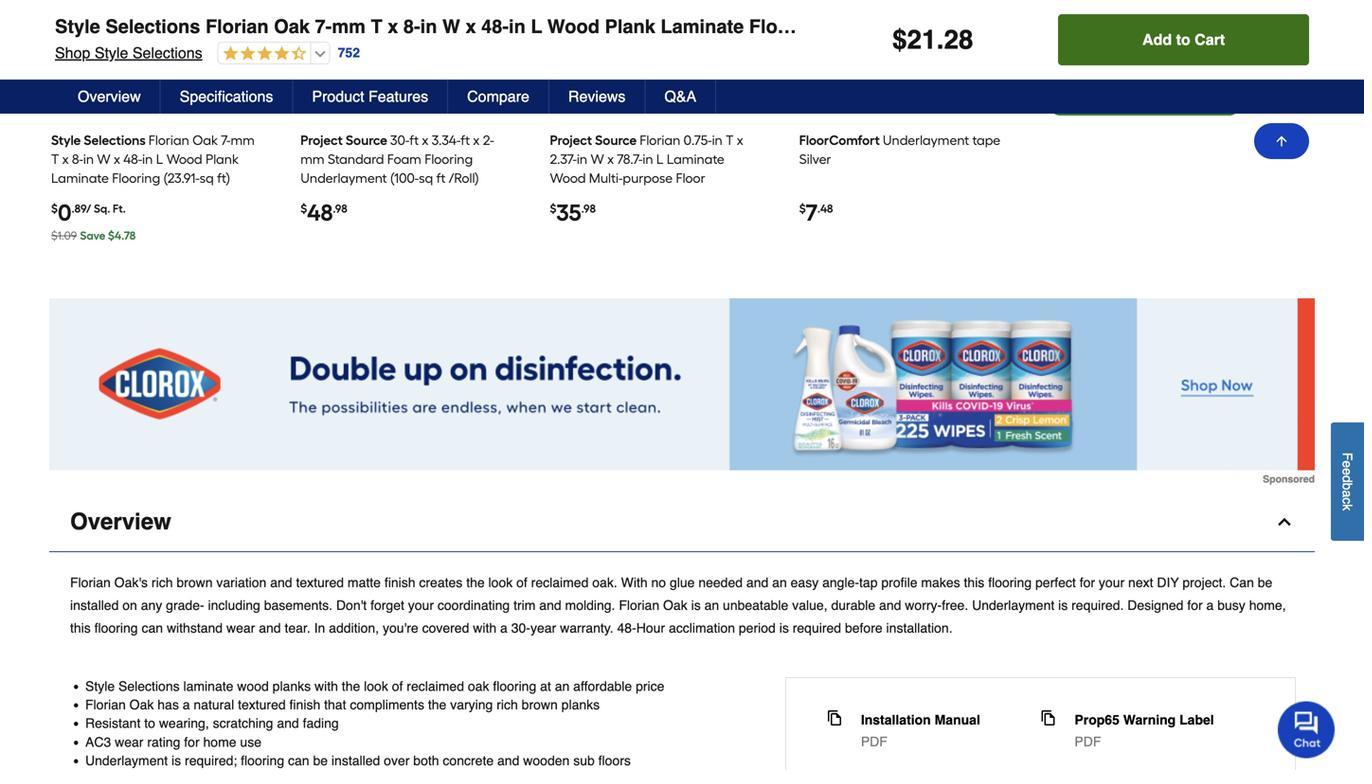 Task type: vqa. For each thing, say whether or not it's contained in the screenshot.
scroll to top element
no



Task type: describe. For each thing, give the bounding box(es) containing it.
flooring left the at
[[493, 679, 537, 694]]

.
[[937, 25, 944, 55]]

plus image for 35
[[766, 25, 789, 47]]

$ 35 .98
[[550, 199, 596, 226]]

unbeatable
[[723, 598, 789, 613]]

l inside florian oak 7-mm t x 8-in w x 48-in l wood plank laminate flooring (23.91-sq ft)
[[156, 151, 163, 167]]

1 horizontal spatial l
[[531, 16, 542, 37]]

0 vertical spatial an
[[772, 575, 787, 590]]

0 horizontal spatial this
[[70, 621, 91, 636]]

laminate
[[183, 679, 233, 694]]

0 vertical spatial your
[[1099, 575, 1125, 590]]

style right shop
[[95, 44, 128, 62]]

$1.09 save $ 4.78
[[51, 229, 136, 243]]

2 horizontal spatial mm
[[332, 16, 366, 37]]

project source for 48
[[301, 132, 387, 148]]

with inside florian oak's rich brown variation and textured matte finish creates the look of reclaimed oak. with no glue needed and an easy angle-tap profile makes this flooring perfect for your next diy project. can be installed on any grade- including basements. don't forget your coordinating trim and molding.  florian oak is an unbeatable value, durable and worry-free. underlayment is required. designed for a busy home, this flooring can withstand wear and tear. in addition, you're covered with a 30-year warranty. 48-hour acclimation period is required before installation.
[[473, 621, 497, 636]]

durable
[[831, 598, 876, 613]]

manual
[[935, 712, 981, 728]]

oak.
[[592, 575, 618, 590]]

to inside add to cart button
[[1176, 31, 1191, 48]]

f e e d b a c k button
[[1331, 422, 1364, 541]]

0 vertical spatial plank
[[605, 16, 656, 37]]

price
[[636, 679, 665, 694]]

f
[[1340, 453, 1355, 461]]

30-ft x 3.34-ft x 2- mm standard foam flooring underlayment (100-sq ft /roll)
[[301, 132, 494, 186]]

don't
[[336, 598, 367, 613]]

diy
[[1157, 575, 1179, 590]]

hour
[[636, 621, 665, 636]]

oak inside style selections laminate wood planks with the look of reclaimed oak flooring at an affordable price florian oak has a natural textured finish that compliments the varying rich brown planks resistant to wearing, scratching and fading ac3 wear rating for home use underlayment is required; flooring can be installed over both concrete and wooden sub floors
[[130, 697, 154, 713]]

has
[[158, 697, 179, 713]]

mm inside florian oak 7-mm t x 8-in w x 48-in l wood plank laminate flooring (23.91-sq ft)
[[231, 132, 255, 148]]

flooring down on
[[94, 621, 138, 636]]

and left fading
[[277, 716, 299, 731]]

prop65 warning label link
[[1075, 711, 1214, 730]]

0 vertical spatial wood
[[547, 16, 600, 37]]

48- inside florian oak's rich brown variation and textured matte finish creates the look of reclaimed oak. with no glue needed and an easy angle-tap profile makes this flooring perfect for your next diy project. can be installed on any grade- including basements. don't forget your coordinating trim and molding.  florian oak is an unbeatable value, durable and worry-free. underlayment is required. designed for a busy home, this flooring can withstand wear and tear. in addition, you're covered with a 30-year warranty. 48-hour acclimation period is required before installation.
[[617, 621, 636, 636]]

can inside florian oak's rich brown variation and textured matte finish creates the look of reclaimed oak. with no glue needed and an easy angle-tap profile makes this flooring perfect for your next diy project. can be installed on any grade- including basements. don't forget your coordinating trim and molding.  florian oak is an unbeatable value, durable and worry-free. underlayment is required. designed for a busy home, this flooring can withstand wear and tear. in addition, you're covered with a 30-year warranty. 48-hour acclimation period is required before installation.
[[142, 621, 163, 636]]

4.78
[[115, 229, 136, 243]]

purpose
[[623, 170, 673, 186]]

required.
[[1072, 598, 1124, 613]]

a left busy
[[1207, 598, 1214, 613]]

2 horizontal spatial sq
[[890, 16, 912, 37]]

l inside 'florian 0.75-in t x 2.37-in w x 78.7-in l laminate wood multi-purpose floor moulding'
[[657, 151, 664, 167]]

source for 48
[[346, 132, 387, 148]]

oak inside florian oak 7-mm t x 8-in w x 48-in l wood plank laminate flooring (23.91-sq ft)
[[192, 132, 218, 148]]

compliments
[[350, 697, 424, 713]]

1 vertical spatial an
[[705, 598, 719, 613]]

molding.
[[565, 598, 615, 613]]

required;
[[185, 753, 237, 768]]

0 vertical spatial t
[[371, 16, 382, 37]]

matte
[[348, 575, 381, 590]]

1 vertical spatial overview button
[[49, 493, 1315, 552]]

and left tear. at the bottom of the page
[[259, 621, 281, 636]]

48 list item
[[301, 0, 506, 253]]

resistant
[[85, 716, 141, 731]]

plank inside florian oak 7-mm t x 8-in w x 48-in l wood plank laminate flooring (23.91-sq ft)
[[206, 151, 239, 167]]

sq inside "30-ft x 3.34-ft x 2- mm standard foam flooring underlayment (100-sq ft /roll)"
[[419, 170, 433, 186]]

is inside style selections laminate wood planks with the look of reclaimed oak flooring at an affordable price florian oak has a natural textured finish that compliments the varying rich brown planks resistant to wearing, scratching and fading ac3 wear rating for home use underlayment is required; flooring can be installed over both concrete and wooden sub floors
[[172, 753, 181, 768]]

0 list item
[[51, 0, 256, 253]]

selections for style selections
[[84, 132, 146, 148]]

pdf inside prop65 warning label pdf
[[1075, 734, 1101, 749]]

finish inside florian oak's rich brown variation and textured matte finish creates the look of reclaimed oak. with no glue needed and an easy angle-tap profile makes this flooring perfect for your next diy project. can be installed on any grade- including basements. don't forget your coordinating trim and molding.  florian oak is an unbeatable value, durable and worry-free. underlayment is required. designed for a busy home, this flooring can withstand wear and tear. in addition, you're covered with a 30-year warranty. 48-hour acclimation period is required before installation.
[[385, 575, 415, 590]]

fading
[[303, 716, 339, 731]]

$ for 48
[[301, 202, 307, 216]]

an inside style selections laminate wood planks with the look of reclaimed oak flooring at an affordable price florian oak has a natural textured finish that compliments the varying rich brown planks resistant to wearing, scratching and fading ac3 wear rating for home use underlayment is required; flooring can be installed over both concrete and wooden sub floors
[[555, 679, 570, 694]]

standard
[[328, 151, 384, 167]]

$ 48 .98
[[301, 199, 347, 226]]

period
[[739, 621, 776, 636]]

1 horizontal spatial this
[[964, 575, 985, 590]]

2 horizontal spatial ft
[[461, 132, 470, 148]]

k
[[1340, 504, 1355, 511]]

a inside f e e d b a c k button
[[1340, 490, 1355, 498]]

style for style selections
[[51, 132, 81, 148]]

floorcomfort
[[799, 132, 880, 148]]

compare
[[467, 88, 530, 105]]

0 vertical spatial laminate
[[661, 16, 744, 37]]

product
[[312, 88, 364, 105]]

and left the wooden
[[497, 753, 520, 768]]

moulding
[[550, 189, 607, 205]]

1 vertical spatial overview
[[70, 509, 171, 535]]

florian left 'oak's'
[[70, 575, 111, 590]]

0 vertical spatial 7-
[[315, 16, 332, 37]]

wood
[[237, 679, 269, 694]]

wear inside style selections laminate wood planks with the look of reclaimed oak flooring at an affordable price florian oak has a natural textured finish that compliments the varying rich brown planks resistant to wearing, scratching and fading ac3 wear rating for home use underlayment is required; flooring can be installed over both concrete and wooden sub floors
[[115, 735, 144, 750]]

installed inside style selections laminate wood planks with the look of reclaimed oak flooring at an affordable price florian oak has a natural textured finish that compliments the varying rich brown planks resistant to wearing, scratching and fading ac3 wear rating for home use underlayment is required; flooring can be installed over both concrete and wooden sub floors
[[332, 753, 380, 768]]

document image
[[1041, 711, 1056, 726]]

on
[[122, 598, 137, 613]]

plus image
[[267, 25, 290, 47]]

7
[[806, 199, 818, 226]]

value,
[[792, 598, 828, 613]]

with inside style selections laminate wood planks with the look of reclaimed oak flooring at an affordable price florian oak has a natural textured finish that compliments the varying rich brown planks resistant to wearing, scratching and fading ac3 wear rating for home use underlayment is required; flooring can be installed over both concrete and wooden sub floors
[[315, 679, 338, 694]]

laminate inside florian oak 7-mm t x 8-in w x 48-in l wood plank laminate flooring (23.91-sq ft)
[[51, 170, 109, 186]]

pdf inside installation manual pdf
[[861, 734, 888, 749]]

0 vertical spatial planks
[[273, 679, 311, 694]]

35 list item
[[550, 0, 755, 253]]

installation manual link
[[861, 711, 981, 730]]

1 horizontal spatial the
[[428, 697, 447, 713]]

with
[[621, 575, 648, 590]]

finish inside style selections laminate wood planks with the look of reclaimed oak flooring at an affordable price florian oak has a natural textured finish that compliments the varying rich brown planks resistant to wearing, scratching and fading ac3 wear rating for home use underlayment is required; flooring can be installed over both concrete and wooden sub floors
[[290, 697, 320, 713]]

the inside florian oak's rich brown variation and textured matte finish creates the look of reclaimed oak. with no glue needed and an easy angle-tap profile makes this flooring perfect for your next diy project. can be installed on any grade- including basements. don't forget your coordinating trim and molding.  florian oak is an unbeatable value, durable and worry-free. underlayment is required. designed for a busy home, this flooring can withstand wear and tear. in addition, you're covered with a 30-year warranty. 48-hour acclimation period is required before installation.
[[466, 575, 485, 590]]

ac3
[[85, 735, 111, 750]]

concrete
[[443, 753, 494, 768]]

tear.
[[285, 621, 311, 636]]

glue
[[670, 575, 695, 590]]

t inside 'florian 0.75-in t x 2.37-in w x 78.7-in l laminate wood multi-purpose floor moulding'
[[726, 132, 734, 148]]

perfect
[[1036, 575, 1076, 590]]

be inside florian oak's rich brown variation and textured matte finish creates the look of reclaimed oak. with no glue needed and an easy angle-tap profile makes this flooring perfect for your next diy project. can be installed on any grade- including basements. don't forget your coordinating trim and molding.  florian oak is an unbeatable value, durable and worry-free. underlayment is required. designed for a busy home, this flooring can withstand wear and tear. in addition, you're covered with a 30-year warranty. 48-hour acclimation period is required before installation.
[[1258, 575, 1273, 590]]

21
[[907, 25, 937, 55]]

and up basements.
[[270, 575, 292, 590]]

style for style selections laminate wood planks with the look of reclaimed oak flooring at an affordable price florian oak has a natural textured finish that compliments the varying rich brown planks resistant to wearing, scratching and fading ac3 wear rating for home use underlayment is required; flooring can be installed over both concrete and wooden sub floors
[[85, 679, 115, 694]]

$ for 93
[[1051, 5, 1072, 51]]

any
[[141, 598, 162, 613]]

silver
[[799, 151, 831, 167]]

underlayment inside "30-ft x 3.34-ft x 2- mm standard foam flooring underlayment (100-sq ft /roll)"
[[301, 170, 387, 186]]

1 horizontal spatial ft
[[436, 170, 446, 186]]

florian down with
[[619, 598, 660, 613]]

wear inside florian oak's rich brown variation and textured matte finish creates the look of reclaimed oak. with no glue needed and an easy angle-tap profile makes this flooring perfect for your next diy project. can be installed on any grade- including basements. don't forget your coordinating trim and molding.  florian oak is an unbeatable value, durable and worry-free. underlayment is required. designed for a busy home, this flooring can withstand wear and tear. in addition, you're covered with a 30-year warranty. 48-hour acclimation period is required before installation.
[[226, 621, 255, 636]]

wooden
[[523, 753, 570, 768]]

angle-
[[823, 575, 859, 590]]

of inside style selections laminate wood planks with the look of reclaimed oak flooring at an affordable price florian oak has a natural textured finish that compliments the varying rich brown planks resistant to wearing, scratching and fading ac3 wear rating for home use underlayment is required; flooring can be installed over both concrete and wooden sub floors
[[392, 679, 403, 694]]

rating
[[147, 735, 180, 750]]

1 horizontal spatial ft)
[[918, 16, 937, 37]]

save
[[80, 229, 105, 243]]

flooring inside "30-ft x 3.34-ft x 2- mm standard foam flooring underlayment (100-sq ft /roll)"
[[425, 151, 473, 167]]

compare button
[[448, 80, 549, 114]]

t inside florian oak 7-mm t x 8-in w x 48-in l wood plank laminate flooring (23.91-sq ft)
[[51, 151, 59, 167]]

sq inside florian oak 7-mm t x 8-in w x 48-in l wood plank laminate flooring (23.91-sq ft)
[[200, 170, 214, 186]]

1 horizontal spatial 48-
[[481, 16, 509, 37]]

flooring inside florian oak 7-mm t x 8-in w x 48-in l wood plank laminate flooring (23.91-sq ft)
[[112, 170, 160, 186]]

selections up specifications
[[132, 44, 202, 62]]

product features
[[312, 88, 428, 105]]

in
[[314, 621, 325, 636]]

2-
[[483, 132, 494, 148]]

florian 0.75-in t x 2.37-in w x 78.7-in l laminate wood multi-purpose floor moulding
[[550, 132, 743, 205]]

35
[[557, 199, 581, 226]]

q&a
[[665, 88, 697, 105]]

2 e from the top
[[1340, 468, 1355, 475]]

0 horizontal spatial ft
[[410, 132, 419, 148]]

w inside 'florian 0.75-in t x 2.37-in w x 78.7-in l laminate wood multi-purpose floor moulding'
[[591, 151, 604, 167]]

for inside style selections laminate wood planks with the look of reclaimed oak flooring at an affordable price florian oak has a natural textured finish that compliments the varying rich brown planks resistant to wearing, scratching and fading ac3 wear rating for home use underlayment is required; flooring can be installed over both concrete and wooden sub floors
[[184, 735, 200, 750]]

0 horizontal spatial the
[[342, 679, 360, 694]]

installation
[[861, 712, 931, 728]]

at
[[540, 679, 551, 694]]

use
[[240, 735, 261, 750]]

$ 0 .89/ sq. ft.
[[51, 199, 126, 226]]

.33
[[1112, 5, 1163, 51]]

1 vertical spatial planks
[[562, 697, 600, 713]]

1 e from the top
[[1340, 461, 1355, 468]]

label
[[1180, 712, 1214, 728]]

florian inside style selections laminate wood planks with the look of reclaimed oak flooring at an affordable price florian oak has a natural textured finish that compliments the varying rich brown planks resistant to wearing, scratching and fading ac3 wear rating for home use underlayment is required; flooring can be installed over both concrete and wooden sub floors
[[85, 697, 126, 713]]

$ 93 .33
[[1051, 5, 1163, 51]]

of inside florian oak's rich brown variation and textured matte finish creates the look of reclaimed oak. with no glue needed and an easy angle-tap profile makes this flooring perfect for your next diy project. can be installed on any grade- including basements. don't forget your coordinating trim and molding.  florian oak is an unbeatable value, durable and worry-free. underlayment is required. designed for a busy home, this flooring can withstand wear and tear. in addition, you're covered with a 30-year warranty. 48-hour acclimation period is required before installation.
[[516, 575, 528, 590]]

plus image for 48
[[517, 25, 539, 47]]

scratching
[[213, 716, 273, 731]]

reclaimed inside style selections laminate wood planks with the look of reclaimed oak flooring at an affordable price florian oak has a natural textured finish that compliments the varying rich brown planks resistant to wearing, scratching and fading ac3 wear rating for home use underlayment is required; flooring can be installed over both concrete and wooden sub floors
[[407, 679, 464, 694]]

look inside florian oak's rich brown variation and textured matte finish creates the look of reclaimed oak. with no glue needed and an easy angle-tap profile makes this flooring perfect for your next diy project. can be installed on any grade- including basements. don't forget your coordinating trim and molding.  florian oak is an unbeatable value, durable and worry-free. underlayment is required. designed for a busy home, this flooring can withstand wear and tear. in addition, you're covered with a 30-year warranty. 48-hour acclimation period is required before installation.
[[488, 575, 513, 590]]

and up year
[[539, 598, 562, 613]]

easy
[[791, 575, 819, 590]]

textured inside florian oak's rich brown variation and textured matte finish creates the look of reclaimed oak. with no glue needed and an easy angle-tap profile makes this flooring perfect for your next diy project. can be installed on any grade- including basements. don't forget your coordinating trim and molding.  florian oak is an unbeatable value, durable and worry-free. underlayment is required. designed for a busy home, this flooring can withstand wear and tear. in addition, you're covered with a 30-year warranty. 48-hour acclimation period is required before installation.
[[296, 575, 344, 590]]

30- inside "30-ft x 3.34-ft x 2- mm standard foam flooring underlayment (100-sq ft /roll)"
[[390, 132, 410, 148]]

28
[[944, 25, 974, 55]]

is down "perfect"
[[1058, 598, 1068, 613]]

underlayment inside underlayment tape silver
[[883, 132, 969, 148]]

wearing,
[[159, 716, 209, 731]]

2 horizontal spatial flooring
[[749, 16, 825, 37]]

$ 21 . 28
[[893, 25, 974, 55]]

1 horizontal spatial (23.91-
[[830, 16, 890, 37]]

creates
[[419, 575, 463, 590]]



Task type: locate. For each thing, give the bounding box(es) containing it.
project source inside 35 list item
[[550, 132, 637, 148]]

project up 2.37-
[[550, 132, 592, 148]]

2 horizontal spatial 48-
[[617, 621, 636, 636]]

48- right warranty.
[[617, 621, 636, 636]]

1 horizontal spatial plus image
[[766, 25, 789, 47]]

rich inside style selections laminate wood planks with the look of reclaimed oak flooring at an affordable price florian oak has a natural textured finish that compliments the varying rich brown planks resistant to wearing, scratching and fading ac3 wear rating for home use underlayment is required; flooring can be installed over both concrete and wooden sub floors
[[497, 697, 518, 713]]

1 horizontal spatial planks
[[562, 697, 600, 713]]

1 vertical spatial be
[[313, 753, 328, 768]]

0 vertical spatial can
[[142, 621, 163, 636]]

pdf down installation
[[861, 734, 888, 749]]

an down needed
[[705, 598, 719, 613]]

1 vertical spatial brown
[[522, 697, 558, 713]]

oak left "has"
[[130, 697, 154, 713]]

1 vertical spatial (23.91-
[[163, 170, 200, 186]]

basements.
[[264, 598, 333, 613]]

arrow up image
[[1274, 134, 1290, 149]]

0 horizontal spatial brown
[[177, 575, 213, 590]]

1 horizontal spatial project
[[550, 132, 592, 148]]

t up product features
[[371, 16, 382, 37]]

7- inside florian oak 7-mm t x 8-in w x 48-in l wood plank laminate flooring (23.91-sq ft)
[[221, 132, 231, 148]]

a right "has"
[[183, 697, 190, 713]]

laminate inside 'florian 0.75-in t x 2.37-in w x 78.7-in l laminate wood multi-purpose floor moulding'
[[667, 151, 725, 167]]

0 vertical spatial reclaimed
[[531, 575, 589, 590]]

florian up 78.7-
[[640, 132, 681, 148]]

1 vertical spatial flooring
[[425, 151, 473, 167]]

0 vertical spatial finish
[[385, 575, 415, 590]]

florian inside florian oak 7-mm t x 8-in w x 48-in l wood plank laminate flooring (23.91-sq ft)
[[149, 132, 189, 148]]

mm left standard
[[301, 151, 325, 167]]

project inside 35 list item
[[550, 132, 592, 148]]

1 pdf from the left
[[861, 734, 888, 749]]

with up 'that'
[[315, 679, 338, 694]]

0 vertical spatial 8-
[[404, 16, 420, 37]]

wood up reviews
[[547, 16, 600, 37]]

1 vertical spatial rich
[[497, 697, 518, 713]]

reviews button
[[549, 80, 646, 114]]

a down coordinating
[[500, 621, 508, 636]]

2.37-
[[550, 151, 577, 167]]

1 source from the left
[[346, 132, 387, 148]]

0 horizontal spatial plank
[[206, 151, 239, 167]]

1 horizontal spatial pdf
[[1075, 734, 1101, 749]]

both
[[413, 753, 439, 768]]

source inside the 48 list item
[[346, 132, 387, 148]]

planks down "affordable"
[[562, 697, 600, 713]]

brown inside style selections laminate wood planks with the look of reclaimed oak flooring at an affordable price florian oak has a natural textured finish that compliments the varying rich brown planks resistant to wearing, scratching and fading ac3 wear rating for home use underlayment is required; flooring can be installed over both concrete and wooden sub floors
[[522, 697, 558, 713]]

1 vertical spatial installed
[[332, 753, 380, 768]]

0 horizontal spatial project
[[301, 132, 343, 148]]

overview up 'oak's'
[[70, 509, 171, 535]]

2 .98 from the left
[[581, 202, 596, 216]]

0 horizontal spatial to
[[144, 716, 155, 731]]

1 vertical spatial laminate
[[667, 151, 725, 167]]

overview button
[[59, 80, 161, 114], [49, 493, 1315, 552]]

0 horizontal spatial your
[[408, 598, 434, 613]]

project for 35
[[550, 132, 592, 148]]

for up required.
[[1080, 575, 1095, 590]]

2 project source from the left
[[550, 132, 637, 148]]

48- inside florian oak 7-mm t x 8-in w x 48-in l wood plank laminate flooring (23.91-sq ft)
[[123, 151, 142, 167]]

2 horizontal spatial for
[[1188, 598, 1203, 613]]

and
[[270, 575, 292, 590], [747, 575, 769, 590], [539, 598, 562, 613], [879, 598, 901, 613], [259, 621, 281, 636], [277, 716, 299, 731], [497, 753, 520, 768]]

textured
[[296, 575, 344, 590], [238, 697, 286, 713]]

project source for 35
[[550, 132, 637, 148]]

3.34-
[[432, 132, 461, 148]]

1 horizontal spatial textured
[[296, 575, 344, 590]]

0 vertical spatial (23.91-
[[830, 16, 890, 37]]

7 list item
[[799, 0, 1005, 253]]

$ inside "$ 48 .98"
[[301, 202, 307, 216]]

florian up resistant
[[85, 697, 126, 713]]

w up multi-
[[591, 151, 604, 167]]

free.
[[942, 598, 969, 613]]

varying
[[450, 697, 493, 713]]

1 vertical spatial 30-
[[511, 621, 531, 636]]

2 horizontal spatial an
[[772, 575, 787, 590]]

1 project source from the left
[[301, 132, 387, 148]]

sq left .
[[890, 16, 912, 37]]

forget
[[371, 598, 404, 613]]

0 horizontal spatial planks
[[273, 679, 311, 694]]

wood inside 'florian 0.75-in t x 2.37-in w x 78.7-in l laminate wood multi-purpose floor moulding'
[[550, 170, 586, 186]]

x
[[388, 16, 398, 37], [466, 16, 476, 37], [422, 132, 429, 148], [473, 132, 480, 148], [737, 132, 743, 148], [62, 151, 69, 167], [114, 151, 120, 167], [607, 151, 614, 167]]

laminate
[[661, 16, 744, 37], [667, 151, 725, 167], [51, 170, 109, 186]]

.98 inside the $ 35 .98
[[581, 202, 596, 216]]

30- inside florian oak's rich brown variation and textured matte finish creates the look of reclaimed oak. with no glue needed and an easy angle-tap profile makes this flooring perfect for your next diy project. can be installed on any grade- including basements. don't forget your coordinating trim and molding.  florian oak is an unbeatable value, durable and worry-free. underlayment is required. designed for a busy home, this flooring can withstand wear and tear. in addition, you're covered with a 30-year warranty. 48-hour acclimation period is required before installation.
[[511, 621, 531, 636]]

1 .98 from the left
[[333, 202, 347, 216]]

selections up shop style selections
[[106, 16, 200, 37]]

1 vertical spatial with
[[315, 679, 338, 694]]

natural
[[194, 697, 234, 713]]

wood for florian 0.75-in t x 2.37-in w x 78.7-in l laminate wood multi-purpose floor moulding
[[550, 170, 586, 186]]

mm up 752
[[332, 16, 366, 37]]

to right add
[[1176, 31, 1191, 48]]

48- down style selections
[[123, 151, 142, 167]]

advertisement region
[[49, 298, 1315, 485]]

laminate up .89/
[[51, 170, 109, 186]]

w up compare button
[[442, 16, 460, 37]]

of up trim
[[516, 575, 528, 590]]

b
[[1340, 483, 1355, 490]]

0 vertical spatial to
[[1176, 31, 1191, 48]]

for
[[1080, 575, 1095, 590], [1188, 598, 1203, 613], [184, 735, 200, 750]]

oak up 4.4 stars "image"
[[274, 16, 310, 37]]

can down fading
[[288, 753, 309, 768]]

rich up any
[[152, 575, 173, 590]]

1 vertical spatial of
[[392, 679, 403, 694]]

$ inside the $ 35 .98
[[550, 202, 557, 216]]

grade-
[[166, 598, 204, 613]]

$1.09
[[51, 229, 77, 243]]

look
[[488, 575, 513, 590], [364, 679, 388, 694]]

l
[[531, 16, 542, 37], [156, 151, 163, 167], [657, 151, 664, 167]]

florian
[[206, 16, 269, 37], [149, 132, 189, 148], [640, 132, 681, 148], [70, 575, 111, 590], [619, 598, 660, 613], [85, 697, 126, 713]]

including
[[208, 598, 260, 613]]

ft
[[410, 132, 419, 148], [461, 132, 470, 148], [436, 170, 446, 186]]

with down coordinating
[[473, 621, 497, 636]]

can
[[142, 621, 163, 636], [288, 753, 309, 768]]

1 vertical spatial reclaimed
[[407, 679, 464, 694]]

e up d
[[1340, 461, 1355, 468]]

for down project.
[[1188, 598, 1203, 613]]

2 plus image from the left
[[766, 25, 789, 47]]

0 horizontal spatial ft)
[[217, 170, 230, 186]]

0 horizontal spatial with
[[315, 679, 338, 694]]

30- up the foam at the top left of the page
[[390, 132, 410, 148]]

project.
[[1183, 575, 1226, 590]]

needed
[[699, 575, 743, 590]]

reclaimed inside florian oak's rich brown variation and textured matte finish creates the look of reclaimed oak. with no glue needed and an easy angle-tap profile makes this flooring perfect for your next diy project. can be installed on any grade- including basements. don't forget your coordinating trim and molding.  florian oak is an unbeatable value, durable and worry-free. underlayment is required. designed for a busy home, this flooring can withstand wear and tear. in addition, you're covered with a 30-year warranty. 48-hour acclimation period is required before installation.
[[531, 575, 589, 590]]

the up coordinating
[[466, 575, 485, 590]]

2 horizontal spatial w
[[591, 151, 604, 167]]

project source up 2.37-
[[550, 132, 637, 148]]

0 horizontal spatial rich
[[152, 575, 173, 590]]

4.4 stars image
[[219, 45, 307, 63]]

1 horizontal spatial of
[[516, 575, 528, 590]]

be down fading
[[313, 753, 328, 768]]

coordinating
[[438, 598, 510, 613]]

plank up reviews
[[605, 16, 656, 37]]

reclaimed
[[531, 575, 589, 590], [407, 679, 464, 694]]

0 vertical spatial 30-
[[390, 132, 410, 148]]

q&a button
[[646, 80, 716, 114]]

is up 'acclimation'
[[691, 598, 701, 613]]

oak
[[468, 679, 489, 694]]

$ for 7
[[799, 202, 806, 216]]

7-
[[315, 16, 332, 37], [221, 132, 231, 148]]

source for 35
[[595, 132, 637, 148]]

$ for 21
[[893, 25, 907, 55]]

w
[[442, 16, 460, 37], [97, 151, 110, 167], [591, 151, 604, 167]]

48- up compare
[[481, 16, 509, 37]]

prop65
[[1075, 712, 1120, 728]]

selections inside 0 list item
[[84, 132, 146, 148]]

.98 down standard
[[333, 202, 347, 216]]

ft left /roll)
[[436, 170, 446, 186]]

wood down 2.37-
[[550, 170, 586, 186]]

t right '0.75-'
[[726, 132, 734, 148]]

style inside 0 list item
[[51, 132, 81, 148]]

0 horizontal spatial flooring
[[112, 170, 160, 186]]

underlayment down the ac3
[[85, 753, 168, 768]]

chat invite button image
[[1278, 701, 1336, 758]]

(100-
[[390, 170, 419, 186]]

sq down specifications "button"
[[200, 170, 214, 186]]

floor
[[676, 170, 706, 186]]

installed inside florian oak's rich brown variation and textured matte finish creates the look of reclaimed oak. with no glue needed and an easy angle-tap profile makes this flooring perfect for your next diy project. can be installed on any grade- including basements. don't forget your coordinating trim and molding.  florian oak is an unbeatable value, durable and worry-free. underlayment is required. designed for a busy home, this flooring can withstand wear and tear. in addition, you're covered with a 30-year warranty. 48-hour acclimation period is required before installation.
[[70, 598, 119, 613]]

flooring down use
[[241, 753, 284, 768]]

over
[[384, 753, 410, 768]]

1 vertical spatial 48-
[[123, 151, 142, 167]]

underlayment
[[883, 132, 969, 148], [301, 170, 387, 186], [972, 598, 1055, 613], [85, 753, 168, 768]]

1 vertical spatial 7-
[[221, 132, 231, 148]]

0 horizontal spatial reclaimed
[[407, 679, 464, 694]]

the
[[466, 575, 485, 590], [342, 679, 360, 694], [428, 697, 447, 713]]

prop65 warning label pdf
[[1075, 712, 1214, 749]]

and down profile
[[879, 598, 901, 613]]

flooring left "perfect"
[[988, 575, 1032, 590]]

1 horizontal spatial with
[[473, 621, 497, 636]]

rich right varying
[[497, 697, 518, 713]]

underlayment inside style selections laminate wood planks with the look of reclaimed oak flooring at an affordable price florian oak has a natural textured finish that compliments the varying rich brown planks resistant to wearing, scratching and fading ac3 wear rating for home use underlayment is required; flooring can be installed over both concrete and wooden sub floors
[[85, 753, 168, 768]]

brown up grade-
[[177, 575, 213, 590]]

wood inside florian oak 7-mm t x 8-in w x 48-in l wood plank laminate flooring (23.91-sq ft)
[[166, 151, 202, 167]]

0 horizontal spatial sq
[[200, 170, 214, 186]]

selections inside style selections laminate wood planks with the look of reclaimed oak flooring at an affordable price florian oak has a natural textured finish that compliments the varying rich brown planks resistant to wearing, scratching and fading ac3 wear rating for home use underlayment is required; flooring can be installed over both concrete and wooden sub floors
[[118, 679, 180, 694]]

wear
[[226, 621, 255, 636], [115, 735, 144, 750]]

to up rating at left bottom
[[144, 716, 155, 731]]

ft up the foam at the top left of the page
[[410, 132, 419, 148]]

2 horizontal spatial t
[[726, 132, 734, 148]]

.98
[[333, 202, 347, 216], [581, 202, 596, 216]]

0 horizontal spatial project source
[[301, 132, 387, 148]]

finish up fading
[[290, 697, 320, 713]]

1 horizontal spatial to
[[1176, 31, 1191, 48]]

add
[[1143, 31, 1172, 48]]

t down style selections
[[51, 151, 59, 167]]

1 project from the left
[[301, 132, 343, 148]]

.98 for 35
[[581, 202, 596, 216]]

source up standard
[[346, 132, 387, 148]]

your
[[1099, 575, 1125, 590], [408, 598, 434, 613]]

style inside style selections laminate wood planks with the look of reclaimed oak flooring at an affordable price florian oak has a natural textured finish that compliments the varying rich brown planks resistant to wearing, scratching and fading ac3 wear rating for home use underlayment is required; flooring can be installed over both concrete and wooden sub floors
[[85, 679, 115, 694]]

0
[[58, 199, 72, 226]]

underlayment left tape
[[883, 132, 969, 148]]

e
[[1340, 461, 1355, 468], [1340, 468, 1355, 475]]

product features button
[[293, 80, 448, 114]]

$ 7 .48
[[799, 199, 833, 226]]

your up required.
[[1099, 575, 1125, 590]]

installed
[[70, 598, 119, 613], [332, 753, 380, 768]]

ft) down specifications "button"
[[217, 170, 230, 186]]

be inside style selections laminate wood planks with the look of reclaimed oak flooring at an affordable price florian oak has a natural textured finish that compliments the varying rich brown planks resistant to wearing, scratching and fading ac3 wear rating for home use underlayment is required; flooring can be installed over both concrete and wooden sub floors
[[313, 753, 328, 768]]

affordable
[[573, 679, 632, 694]]

underlayment tape silver
[[799, 132, 1001, 167]]

in
[[420, 16, 437, 37], [509, 16, 526, 37], [712, 132, 723, 148], [83, 151, 94, 167], [142, 151, 153, 167], [577, 151, 588, 167], [643, 151, 653, 167]]

source up 78.7-
[[595, 132, 637, 148]]

2 source from the left
[[595, 132, 637, 148]]

the up 'that'
[[342, 679, 360, 694]]

underlayment down standard
[[301, 170, 387, 186]]

acclimation
[[669, 621, 735, 636]]

.98 inside "$ 48 .98"
[[333, 202, 347, 216]]

7- down specifications "button"
[[221, 132, 231, 148]]

style up shop
[[55, 16, 100, 37]]

can down any
[[142, 621, 163, 636]]

0 horizontal spatial an
[[555, 679, 570, 694]]

floors
[[598, 753, 631, 768]]

78.7-
[[617, 151, 643, 167]]

your down creates
[[408, 598, 434, 613]]

2 vertical spatial the
[[428, 697, 447, 713]]

1 horizontal spatial project source
[[550, 132, 637, 148]]

oak down glue
[[663, 598, 688, 613]]

1 vertical spatial this
[[70, 621, 91, 636]]

rich inside florian oak's rich brown variation and textured matte finish creates the look of reclaimed oak. with no glue needed and an easy angle-tap profile makes this flooring perfect for your next diy project. can be installed on any grade- including basements. don't forget your coordinating trim and molding.  florian oak is an unbeatable value, durable and worry-free. underlayment is required. designed for a busy home, this flooring can withstand wear and tear. in addition, you're covered with a 30-year warranty. 48-hour acclimation period is required before installation.
[[152, 575, 173, 590]]

1 horizontal spatial w
[[442, 16, 460, 37]]

style selections
[[51, 132, 146, 148]]

project inside the 48 list item
[[301, 132, 343, 148]]

project for 48
[[301, 132, 343, 148]]

you're
[[383, 621, 418, 636]]

0 vertical spatial look
[[488, 575, 513, 590]]

and up unbeatable
[[747, 575, 769, 590]]

selections up ft.
[[84, 132, 146, 148]]

.98 for 48
[[333, 202, 347, 216]]

0 vertical spatial flooring
[[749, 16, 825, 37]]

planks right wood at bottom left
[[273, 679, 311, 694]]

(23.91- inside florian oak 7-mm t x 8-in w x 48-in l wood plank laminate flooring (23.91-sq ft)
[[163, 170, 200, 186]]

shop
[[55, 44, 90, 62]]

0 vertical spatial the
[[466, 575, 485, 590]]

textured up basements.
[[296, 575, 344, 590]]

1 horizontal spatial your
[[1099, 575, 1125, 590]]

plank down specifications "button"
[[206, 151, 239, 167]]

0 vertical spatial of
[[516, 575, 528, 590]]

1 plus image from the left
[[517, 25, 539, 47]]

$ inside $ 0 .89/ sq. ft.
[[51, 202, 58, 216]]

wood for florian oak 7-mm t x 8-in w x 48-in l wood plank laminate flooring (23.91-sq ft)
[[166, 151, 202, 167]]

installation.
[[886, 621, 953, 636]]

0 horizontal spatial .98
[[333, 202, 347, 216]]

selections for style selections florian oak 7-mm t x 8-in w x 48-in l wood plank laminate flooring (23.91-sq ft)
[[106, 16, 200, 37]]

1 vertical spatial mm
[[231, 132, 255, 148]]

foam
[[387, 151, 421, 167]]

brown inside florian oak's rich brown variation and textured matte finish creates the look of reclaimed oak. with no glue needed and an easy angle-tap profile makes this flooring perfect for your next diy project. can be installed on any grade- including basements. don't forget your coordinating trim and molding.  florian oak is an unbeatable value, durable and worry-free. underlayment is required. designed for a busy home, this flooring can withstand wear and tear. in addition, you're covered with a 30-year warranty. 48-hour acclimation period is required before installation.
[[177, 575, 213, 590]]

project source up standard
[[301, 132, 387, 148]]

mm inside "30-ft x 3.34-ft x 2- mm standard foam flooring underlayment (100-sq ft /roll)"
[[301, 151, 325, 167]]

8- down style selections
[[72, 151, 83, 167]]

chevron up image
[[1275, 513, 1294, 532]]

home,
[[1249, 598, 1286, 613]]

project source inside the 48 list item
[[301, 132, 387, 148]]

source inside 35 list item
[[595, 132, 637, 148]]

0 horizontal spatial l
[[156, 151, 163, 167]]

home
[[203, 735, 236, 750]]

underlayment inside florian oak's rich brown variation and textured matte finish creates the look of reclaimed oak. with no glue needed and an easy angle-tap profile makes this flooring perfect for your next diy project. can be installed on any grade- including basements. don't forget your coordinating trim and molding.  florian oak is an unbeatable value, durable and worry-free. underlayment is required. designed for a busy home, this flooring can withstand wear and tear. in addition, you're covered with a 30-year warranty. 48-hour acclimation period is required before installation.
[[972, 598, 1055, 613]]

2 vertical spatial mm
[[301, 151, 325, 167]]

2 project from the left
[[550, 132, 592, 148]]

textured inside style selections laminate wood planks with the look of reclaimed oak flooring at an affordable price florian oak has a natural textured finish that compliments the varying rich brown planks resistant to wearing, scratching and fading ac3 wear rating for home use underlayment is required; flooring can be installed over both concrete and wooden sub floors
[[238, 697, 286, 713]]

0 horizontal spatial textured
[[238, 697, 286, 713]]

rich
[[152, 575, 173, 590], [497, 697, 518, 713]]

look up coordinating
[[488, 575, 513, 590]]

underlayment down "perfect"
[[972, 598, 1055, 613]]

1 vertical spatial finish
[[290, 697, 320, 713]]

warranty.
[[560, 621, 614, 636]]

reclaimed up varying
[[407, 679, 464, 694]]

0 horizontal spatial t
[[51, 151, 59, 167]]

0 vertical spatial overview
[[78, 88, 141, 105]]

ft) left .
[[918, 16, 937, 37]]

reclaimed up molding.
[[531, 575, 589, 590]]

1 horizontal spatial source
[[595, 132, 637, 148]]

2 pdf from the left
[[1075, 734, 1101, 749]]

0 vertical spatial overview button
[[59, 80, 161, 114]]

style for style selections florian oak 7-mm t x 8-in w x 48-in l wood plank laminate flooring (23.91-sq ft)
[[55, 16, 100, 37]]

document image
[[827, 711, 842, 726]]

warning
[[1123, 712, 1176, 728]]

florian up 4.4 stars "image"
[[206, 16, 269, 37]]

style selections florian oak 7-mm t x 8-in w x 48-in l wood plank laminate flooring (23.91-sq ft)
[[55, 16, 937, 37]]

1 vertical spatial can
[[288, 753, 309, 768]]

1 horizontal spatial plank
[[605, 16, 656, 37]]

$ for 35
[[550, 202, 557, 216]]

plus image
[[517, 25, 539, 47], [766, 25, 789, 47]]

profile
[[882, 575, 918, 590]]

sq down the foam at the top left of the page
[[419, 170, 433, 186]]

1 horizontal spatial for
[[1080, 575, 1095, 590]]

oak inside florian oak's rich brown variation and textured matte finish creates the look of reclaimed oak. with no glue needed and an easy angle-tap profile makes this flooring perfect for your next diy project. can be installed on any grade- including basements. don't forget your coordinating trim and molding.  florian oak is an unbeatable value, durable and worry-free. underlayment is required. designed for a busy home, this flooring can withstand wear and tear. in addition, you're covered with a 30-year warranty. 48-hour acclimation period is required before installation.
[[663, 598, 688, 613]]

ft) inside florian oak 7-mm t x 8-in w x 48-in l wood plank laminate flooring (23.91-sq ft)
[[217, 170, 230, 186]]

0 vertical spatial ft)
[[918, 16, 937, 37]]

is right period
[[780, 621, 789, 636]]

with
[[473, 621, 497, 636], [315, 679, 338, 694]]

1 horizontal spatial t
[[371, 16, 382, 37]]

look inside style selections laminate wood planks with the look of reclaimed oak flooring at an affordable price florian oak has a natural textured finish that compliments the varying rich brown planks resistant to wearing, scratching and fading ac3 wear rating for home use underlayment is required; flooring can be installed over both concrete and wooden sub floors
[[364, 679, 388, 694]]

1 horizontal spatial sq
[[419, 170, 433, 186]]

1 vertical spatial 8-
[[72, 151, 83, 167]]

ft left the 2-
[[461, 132, 470, 148]]

1 vertical spatial wood
[[166, 151, 202, 167]]

to inside style selections laminate wood planks with the look of reclaimed oak flooring at an affordable price florian oak has a natural textured finish that compliments the varying rich brown planks resistant to wearing, scratching and fading ac3 wear rating for home use underlayment is required; flooring can be installed over both concrete and wooden sub floors
[[144, 716, 155, 731]]

wear down including
[[226, 621, 255, 636]]

1 horizontal spatial 7-
[[315, 16, 332, 37]]

2 vertical spatial an
[[555, 679, 570, 694]]

the left varying
[[428, 697, 447, 713]]

1 horizontal spatial brown
[[522, 697, 558, 713]]

tape
[[973, 132, 1001, 148]]

2 vertical spatial t
[[51, 151, 59, 167]]

florian inside 'florian 0.75-in t x 2.37-in w x 78.7-in l laminate wood multi-purpose floor moulding'
[[640, 132, 681, 148]]

48-
[[481, 16, 509, 37], [123, 151, 142, 167], [617, 621, 636, 636]]

tap
[[859, 575, 878, 590]]

pdf down prop65
[[1075, 734, 1101, 749]]

florian oak 7-mm t x 8-in w x 48-in l wood plank laminate flooring (23.91-sq ft)
[[51, 132, 255, 186]]

$ inside $ 7 .48
[[799, 202, 806, 216]]

0 horizontal spatial be
[[313, 753, 328, 768]]

1 horizontal spatial flooring
[[425, 151, 473, 167]]

that
[[324, 697, 346, 713]]

0 horizontal spatial wear
[[115, 735, 144, 750]]

be up home,
[[1258, 575, 1273, 590]]

cart
[[1195, 31, 1225, 48]]

1 horizontal spatial an
[[705, 598, 719, 613]]

selections up "has"
[[118, 679, 180, 694]]

a inside style selections laminate wood planks with the look of reclaimed oak flooring at an affordable price florian oak has a natural textured finish that compliments the varying rich brown planks resistant to wearing, scratching and fading ac3 wear rating for home use underlayment is required; flooring can be installed over both concrete and wooden sub floors
[[183, 697, 190, 713]]

0 horizontal spatial can
[[142, 621, 163, 636]]

8- inside florian oak 7-mm t x 8-in w x 48-in l wood plank laminate flooring (23.91-sq ft)
[[72, 151, 83, 167]]

busy
[[1218, 598, 1246, 613]]

covered
[[422, 621, 469, 636]]

laminate up the q&a
[[661, 16, 744, 37]]

w inside florian oak 7-mm t x 8-in w x 48-in l wood plank laminate flooring (23.91-sq ft)
[[97, 151, 110, 167]]

wood down specifications
[[166, 151, 202, 167]]

can
[[1230, 575, 1254, 590]]

selections for style selections laminate wood planks with the look of reclaimed oak flooring at an affordable price florian oak has a natural textured finish that compliments the varying rich brown planks resistant to wearing, scratching and fading ac3 wear rating for home use underlayment is required; flooring can be installed over both concrete and wooden sub floors
[[118, 679, 180, 694]]

0 vertical spatial rich
[[152, 575, 173, 590]]

year
[[531, 621, 556, 636]]

laminate down '0.75-'
[[667, 151, 725, 167]]

project source
[[301, 132, 387, 148], [550, 132, 637, 148]]

w down style selections
[[97, 151, 110, 167]]

1 horizontal spatial 8-
[[404, 16, 420, 37]]

specifications button
[[161, 80, 293, 114]]

2 vertical spatial 48-
[[617, 621, 636, 636]]

$ for 0
[[51, 202, 58, 216]]

can inside style selections laminate wood planks with the look of reclaimed oak flooring at an affordable price florian oak has a natural textured finish that compliments the varying rich brown planks resistant to wearing, scratching and fading ac3 wear rating for home use underlayment is required; flooring can be installed over both concrete and wooden sub floors
[[288, 753, 309, 768]]

0 vertical spatial be
[[1258, 575, 1273, 590]]

0 horizontal spatial 30-
[[390, 132, 410, 148]]



